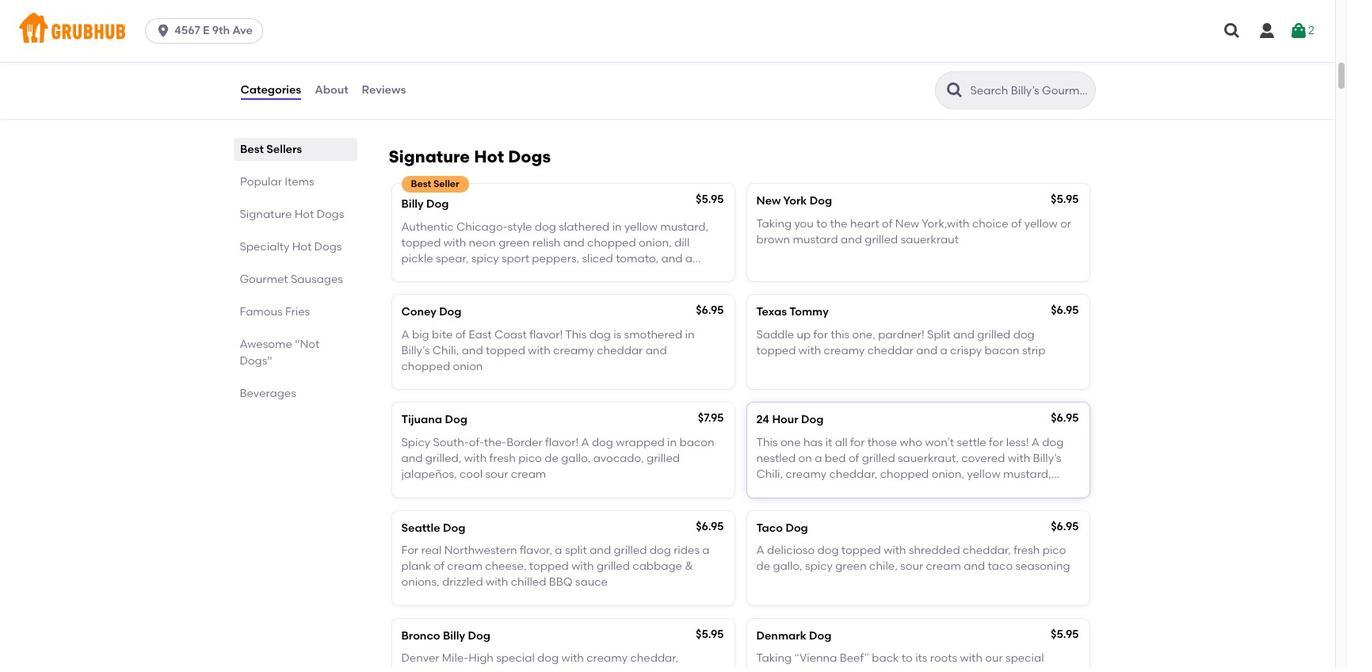 Task type: describe. For each thing, give the bounding box(es) containing it.
2 vertical spatial billy
[[443, 629, 465, 643]]

svg image for 2
[[1290, 21, 1309, 40]]

dog up high
[[468, 629, 491, 643]]

of right choice
[[1012, 217, 1022, 230]]

beverages
[[240, 387, 296, 400]]

spicy inside authentic chicago-style dog slathered in yellow mustard, topped with neon green relish and chopped onion, dill pickle spear, spicy sport peppers, sliced tomato, and a dash of celery salt
[[471, 252, 499, 266]]

border
[[507, 436, 543, 449]]

1 horizontal spatial signature
[[389, 147, 470, 167]]

denmark dog
[[757, 629, 832, 643]]

on
[[799, 452, 813, 465]]

seattle dog
[[402, 521, 466, 535]]

dog for taking "vienna beef" back to its roots with our special remoulade, brown mustard, crispy onions, chopped onio
[[810, 629, 832, 643]]

a inside saddle up for this one, pardner! split and grilled dog topped with creamy cheddar and a crispy bacon strip
[[941, 344, 948, 358]]

rings.
[[494, 82, 523, 96]]

or
[[1061, 217, 1072, 230]]

cabbage
[[633, 560, 683, 573]]

for
[[402, 544, 419, 557]]

dog inside authentic chicago-style dog slathered in yellow mustard, topped with neon green relish and chopped onion, dill pickle spear, spicy sport peppers, sliced tomato, and a dash of celery salt
[[535, 220, 556, 234]]

de inside spicy south-of-the-border flavor! a dog wrapped in bacon and grilled, with fresh pico de gallo, avocado, grilled jalapeños, cool sour cream
[[545, 452, 559, 465]]

0 vertical spatial signature hot dogs
[[389, 147, 551, 167]]

svg image
[[1223, 21, 1242, 40]]

tijuana
[[402, 413, 442, 427]]

new inside taking you to the heart of new york,with choice of yellow or brown mustard and grilled sauerkraut
[[896, 217, 920, 230]]

to inside taking "vienna beef" back to its roots with our special remoulade, brown mustard, crispy onions, chopped onio
[[902, 652, 913, 665]]

drizzled
[[442, 576, 483, 589]]

creamy inside a big bite of east coast flavor! this dog is smothered in billy's chili, and topped with creamy cheddar and chopped onion
[[553, 344, 595, 358]]

plank
[[402, 560, 431, 573]]

and inside taking you to the heart of new york,with choice of yellow or brown mustard and grilled sauerkraut
[[841, 233, 863, 246]]

a inside a delicioso dog topped with shredded cheddar, fresh pico de gallo, spicy green chile, sour cream and taco seasoning
[[757, 544, 765, 557]]

creamy inside denver mile-high special dog with creamy cheddar, chopped jalapeños and zesty bbq sauce
[[587, 652, 628, 665]]

pico inside spicy south-of-the-border flavor! a dog wrapped in bacon and grilled, with fresh pico de gallo, avocado, grilled jalapeños, cool sour cream
[[519, 452, 542, 465]]

denmark
[[757, 629, 807, 643]]

taco
[[757, 521, 783, 535]]

frings
[[402, 60, 435, 73]]

sour inside spicy south-of-the-border flavor! a dog wrapped in bacon and grilled, with fresh pico de gallo, avocado, grilled jalapeños, cool sour cream
[[486, 468, 509, 482]]

seller
[[434, 179, 460, 190]]

mustard, inside authentic chicago-style dog slathered in yellow mustard, topped with neon green relish and chopped onion, dill pickle spear, spicy sport peppers, sliced tomato, and a dash of celery salt
[[661, 220, 709, 234]]

peppers, inside this one has it all for those who won't settle for less! a dog nestled on a bed of grilled sauerkraut, covered with billy's chili, creamy cheddar, chopped onion, yellow mustard, tomato wedge, dill pickle spear, spicy sport peppers, jalapeños, celery salt
[[990, 484, 1038, 498]]

grilled left cabbage
[[597, 560, 630, 573]]

sour inside a delicioso dog topped with shredded cheddar, fresh pico de gallo, spicy green chile, sour cream and taco seasoning
[[901, 560, 924, 573]]

grilled inside taking you to the heart of new york,with choice of yellow or brown mustard and grilled sauerkraut
[[865, 233, 899, 246]]

dill inside this one has it all for those who won't settle for less! a dog nestled on a bed of grilled sauerkraut, covered with billy's chili, creamy cheddar, chopped onion, yellow mustard, tomato wedge, dill pickle spear, spicy sport peppers, jalapeños, celery salt
[[842, 484, 857, 498]]

coney
[[402, 306, 437, 319]]

chopped inside denver mile-high special dog with creamy cheddar, chopped jalapeños and zesty bbq sauce
[[402, 668, 450, 668]]

style
[[508, 220, 532, 234]]

onion, inside this one has it all for those who won't settle for less! a dog nestled on a bed of grilled sauerkraut, covered with billy's chili, creamy cheddar, chopped onion, yellow mustard, tomato wedge, dill pickle spear, spicy sport peppers, jalapeños, celery salt
[[932, 468, 965, 482]]

onions, inside for real northwestern flavor, a split and grilled dog rides a plank of cream cheese, topped with grilled cabbage & onions, drizzled with chilled bbq sauce
[[402, 576, 440, 589]]

pickle inside this one has it all for those who won't settle for less! a dog nestled on a bed of grilled sauerkraut, covered with billy's chili, creamy cheddar, chopped onion, yellow mustard, tomato wedge, dill pickle spear, spicy sport peppers, jalapeños, celery salt
[[860, 484, 891, 498]]

jalapeños, inside this one has it all for those who won't settle for less! a dog nestled on a bed of grilled sauerkraut, covered with billy's chili, creamy cheddar, chopped onion, yellow mustard, tomato wedge, dill pickle spear, spicy sport peppers, jalapeños, celery salt
[[757, 500, 812, 514]]

peppers, inside authentic chicago-style dog slathered in yellow mustard, topped with neon green relish and chopped onion, dill pickle spear, spicy sport peppers, sliced tomato, and a dash of celery salt
[[532, 252, 580, 266]]

dog for a big bite of east coast flavor! this dog is smothered in billy's chili, and topped with creamy cheddar and chopped onion
[[439, 306, 462, 319]]

mustard, inside this one has it all for those who won't settle for less! a dog nestled on a bed of grilled sauerkraut, covered with billy's chili, creamy cheddar, chopped onion, yellow mustard, tomato wedge, dill pickle spear, spicy sport peppers, jalapeños, celery salt
[[1004, 468, 1052, 482]]

famous fries
[[240, 305, 310, 319]]

famous
[[240, 305, 283, 319]]

a right rides
[[703, 544, 710, 557]]

high
[[469, 652, 494, 665]]

onion, inside authentic chicago-style dog slathered in yellow mustard, topped with neon green relish and chopped onion, dill pickle spear, spicy sport peppers, sliced tomato, and a dash of celery salt
[[639, 236, 672, 250]]

grilled,
[[426, 452, 462, 465]]

one,
[[853, 328, 876, 341]]

this inside this one has it all for those who won't settle for less! a dog nestled on a bed of grilled sauerkraut, covered with billy's chili, creamy cheddar, chopped onion, yellow mustard, tomato wedge, dill pickle spear, spicy sport peppers, jalapeños, celery salt
[[757, 436, 778, 449]]

with inside taking "vienna beef" back to its roots with our special remoulade, brown mustard, crispy onions, chopped onio
[[961, 652, 983, 665]]

2
[[1309, 24, 1315, 37]]

split
[[565, 544, 587, 557]]

spear, inside this one has it all for those who won't settle for less! a dog nestled on a bed of grilled sauerkraut, covered with billy's chili, creamy cheddar, chopped onion, yellow mustard, tomato wedge, dill pickle spear, spicy sport peppers, jalapeños, celery salt
[[894, 484, 927, 498]]

all
[[835, 436, 848, 449]]

northwestern
[[445, 544, 517, 557]]

dog inside this one has it all for those who won't settle for less! a dog nestled on a bed of grilled sauerkraut, covered with billy's chili, creamy cheddar, chopped onion, yellow mustard, tomato wedge, dill pickle spear, spicy sport peppers, jalapeños, celery salt
[[1043, 436, 1064, 449]]

dog right york
[[810, 194, 833, 208]]

billy dog
[[402, 198, 449, 211]]

onion inside a big bite of east coast flavor! this dog is smothered in billy's chili, and topped with creamy cheddar and chopped onion
[[453, 360, 483, 374]]

rides
[[674, 544, 700, 557]]

jalapeños, inside spicy south-of-the-border flavor! a dog wrapped in bacon and grilled, with fresh pico de gallo, avocado, grilled jalapeños, cool sour cream
[[402, 468, 457, 482]]

dog inside for real northwestern flavor, a split and grilled dog rides a plank of cream cheese, topped with grilled cabbage & onions, drizzled with chilled bbq sauce
[[650, 544, 671, 557]]

slathered
[[559, 220, 610, 234]]

of inside authentic chicago-style dog slathered in yellow mustard, topped with neon green relish and chopped onion, dill pickle spear, spicy sport peppers, sliced tomato, and a dash of celery salt
[[431, 268, 442, 282]]

"vienna
[[795, 652, 838, 665]]

sport inside this one has it all for those who won't settle for less! a dog nestled on a bed of grilled sauerkraut, covered with billy's chili, creamy cheddar, chopped onion, yellow mustard, tomato wedge, dill pickle spear, spicy sport peppers, jalapeños, celery salt
[[960, 484, 988, 498]]

specialty hot dogs
[[240, 240, 342, 254]]

avocado,
[[594, 452, 644, 465]]

fresh inside a delicioso dog topped with shredded cheddar, fresh pico de gallo, spicy green chile, sour cream and taco seasoning
[[1014, 544, 1041, 557]]

onions, inside taking "vienna beef" back to its roots with our special remoulade, brown mustard, crispy onions, chopped onio
[[943, 668, 981, 668]]

4567
[[175, 24, 200, 37]]

and inside spicy south-of-the-border flavor! a dog wrapped in bacon and grilled, with fresh pico de gallo, avocado, grilled jalapeños, cool sour cream
[[402, 452, 423, 465]]

$6.95 for a delicioso dog topped with shredded cheddar, fresh pico de gallo, spicy green chile, sour cream and taco seasoning
[[1051, 520, 1079, 533]]

green inside a delicioso dog topped with shredded cheddar, fresh pico de gallo, spicy green chile, sour cream and taco seasoning
[[836, 560, 867, 573]]

one
[[781, 436, 801, 449]]

of inside a big bite of east coast flavor! this dog is smothered in billy's chili, and topped with creamy cheddar and chopped onion
[[456, 328, 466, 341]]

2 horizontal spatial for
[[990, 436, 1004, 449]]

york,with
[[922, 217, 970, 230]]

dog up has on the bottom right
[[802, 413, 824, 427]]

2 button
[[1290, 17, 1315, 45]]

back
[[872, 652, 900, 665]]

$5.95 for taking you to the heart of new york,with choice of yellow or brown mustard and grilled sauerkraut
[[1051, 193, 1079, 206]]

tomato
[[757, 484, 797, 498]]

1 vertical spatial hot
[[295, 208, 314, 221]]

special inside denver mile-high special dog with creamy cheddar, chopped jalapeños and zesty bbq sauce
[[496, 652, 535, 665]]

its
[[916, 652, 928, 665]]

spicy
[[402, 436, 431, 449]]

sauerkraut
[[901, 233, 959, 246]]

of right heart
[[882, 217, 893, 230]]

cheddar, inside a delicioso dog topped with shredded cheddar, fresh pico de gallo, spicy green chile, sour cream and taco seasoning
[[963, 544, 1012, 557]]

awesome
[[240, 338, 292, 351]]

those
[[868, 436, 898, 449]]

a inside a big bite of east coast flavor! this dog is smothered in billy's chili, and topped with creamy cheddar and chopped onion
[[402, 328, 410, 341]]

dill inside authentic chicago-style dog slathered in yellow mustard, topped with neon green relish and chopped onion, dill pickle spear, spicy sport peppers, sliced tomato, and a dash of celery salt
[[675, 236, 690, 250]]

chilled
[[511, 576, 547, 589]]

split
[[928, 328, 951, 341]]

$6.95 for saddle up for this one, pardner! split and grilled dog topped with creamy cheddar and a crispy bacon strip
[[1051, 304, 1079, 317]]

a big bite of east coast flavor! this dog is smothered in billy's chili, and topped with creamy cheddar and chopped onion
[[402, 328, 695, 374]]

seattle
[[402, 521, 441, 535]]

dash
[[402, 268, 428, 282]]

this one has it all for those who won't settle for less! a dog nestled on a bed of grilled sauerkraut, covered with billy's chili, creamy cheddar, chopped onion, yellow mustard, tomato wedge, dill pickle spear, spicy sport peppers, jalapeños, celery salt
[[757, 436, 1064, 514]]

texas tommy
[[757, 306, 829, 319]]

fries for famous fries
[[285, 305, 310, 319]]

taco
[[988, 560, 1013, 573]]

topped inside authentic chicago-style dog slathered in yellow mustard, topped with neon green relish and chopped onion, dill pickle spear, spicy sport peppers, sliced tomato, and a dash of celery salt
[[402, 236, 441, 250]]

0 horizontal spatial signature
[[240, 208, 292, 221]]

a delicioso dog topped with shredded cheddar, fresh pico de gallo, spicy green chile, sour cream and taco seasoning
[[757, 544, 1071, 573]]

about
[[315, 83, 349, 97]]

chili, inside a big bite of east coast flavor! this dog is smothered in billy's chili, and topped with creamy cheddar and chopped onion
[[433, 344, 459, 358]]

"not
[[295, 338, 320, 351]]

1 horizontal spatial for
[[851, 436, 865, 449]]

chile,
[[870, 560, 898, 573]]

wedge,
[[799, 484, 839, 498]]

0 vertical spatial hot
[[474, 147, 504, 167]]

fries for cheese fries
[[800, 60, 826, 73]]

gallo, inside spicy south-of-the-border flavor! a dog wrapped in bacon and grilled, with fresh pico de gallo, avocado, grilled jalapeños, cool sour cream
[[561, 452, 591, 465]]

bronco billy dog
[[402, 629, 491, 643]]

0 vertical spatial new
[[757, 194, 781, 208]]

main navigation navigation
[[0, 0, 1336, 62]]

creamy inside this one has it all for those who won't settle for less! a dog nestled on a bed of grilled sauerkraut, covered with billy's chili, creamy cheddar, chopped onion, yellow mustard, tomato wedge, dill pickle spear, spicy sport peppers, jalapeños, celery salt
[[786, 468, 827, 482]]

1 horizontal spatial svg image
[[1258, 21, 1277, 40]]

cool
[[460, 468, 483, 482]]

east
[[469, 328, 492, 341]]

chicago-
[[457, 220, 508, 234]]

dog inside saddle up for this one, pardner! split and grilled dog topped with creamy cheddar and a crispy bacon strip
[[1014, 328, 1035, 341]]

in inside a big bite of east coast flavor! this dog is smothered in billy's chili, and topped with creamy cheddar and chopped onion
[[685, 328, 695, 341]]

topped inside a big bite of east coast flavor! this dog is smothered in billy's chili, and topped with creamy cheddar and chopped onion
[[486, 344, 526, 358]]

mustard, inside taking "vienna beef" back to its roots with our special remoulade, brown mustard, crispy onions, chopped onio
[[858, 668, 906, 668]]

$6.95 for a big bite of east coast flavor! this dog is smothered in billy's chili, and topped with creamy cheddar and chopped onion
[[696, 304, 724, 317]]

flavor! inside spicy south-of-the-border flavor! a dog wrapped in bacon and grilled, with fresh pico de gallo, avocado, grilled jalapeños, cool sour cream
[[546, 436, 579, 449]]

texas
[[757, 306, 787, 319]]

has
[[804, 436, 823, 449]]

nestled
[[757, 452, 796, 465]]

neon
[[469, 236, 496, 250]]

wrapped
[[616, 436, 665, 449]]

the-
[[484, 436, 507, 449]]

topped inside for real northwestern flavor, a split and grilled dog rides a plank of cream cheese, topped with grilled cabbage & onions, drizzled with chilled bbq sauce
[[530, 560, 569, 573]]

search icon image
[[945, 81, 965, 100]]

and inside a delicioso dog topped with shredded cheddar, fresh pico de gallo, spicy green chile, sour cream and taco seasoning
[[964, 560, 986, 573]]

beef"
[[840, 652, 870, 665]]

4567 e 9th ave
[[175, 24, 253, 37]]

this inside a big bite of east coast flavor! this dog is smothered in billy's chili, and topped with creamy cheddar and chopped onion
[[566, 328, 587, 341]]

dog inside spicy south-of-the-border flavor! a dog wrapped in bacon and grilled, with fresh pico de gallo, avocado, grilled jalapeños, cool sour cream
[[592, 436, 614, 449]]

bacon inside saddle up for this one, pardner! split and grilled dog topped with creamy cheddar and a crispy bacon strip
[[985, 344, 1020, 358]]

2 vertical spatial hot
[[292, 240, 312, 254]]

billy's inside a big bite of east coast flavor! this dog is smothered in billy's chili, and topped with creamy cheddar and chopped onion
[[402, 344, 430, 358]]

cheddar, inside denver mile-high special dog with creamy cheddar, chopped jalapeños and zesty bbq sauce
[[631, 652, 679, 665]]

covered
[[962, 452, 1006, 465]]

reviews
[[362, 83, 406, 97]]

who
[[900, 436, 923, 449]]

cream inside a delicioso dog topped with shredded cheddar, fresh pico de gallo, spicy green chile, sour cream and taco seasoning
[[926, 560, 962, 573]]

and inside for real northwestern flavor, a split and grilled dog rides a plank of cream cheese, topped with grilled cabbage & onions, drizzled with chilled bbq sauce
[[590, 544, 611, 557]]

categories button
[[240, 62, 302, 119]]

$6.95 for this one has it all for those who won't settle for less! a dog nestled on a bed of grilled sauerkraut, covered with billy's chili, creamy cheddar, chopped onion, yellow mustard, tomato wedge, dill pickle spear, spicy sport peppers, jalapeños, celery salt
[[1051, 412, 1079, 425]]

saddle up for this one, pardner! split and grilled dog topped with creamy cheddar and a crispy bacon strip
[[757, 328, 1046, 358]]

1 vertical spatial signature hot dogs
[[240, 208, 344, 221]]

you
[[795, 217, 814, 230]]



Task type: locate. For each thing, give the bounding box(es) containing it.
with inside this one has it all for those who won't settle for less! a dog nestled on a bed of grilled sauerkraut, covered with billy's chili, creamy cheddar, chopped onion, yellow mustard, tomato wedge, dill pickle spear, spicy sport peppers, jalapeños, celery salt
[[1008, 452, 1031, 465]]

0 horizontal spatial special
[[496, 652, 535, 665]]

0 vertical spatial de
[[545, 452, 559, 465]]

cheddar
[[597, 344, 643, 358], [868, 344, 914, 358]]

crispy inside taking "vienna beef" back to its roots with our special remoulade, brown mustard, crispy onions, chopped onio
[[908, 668, 940, 668]]

0 horizontal spatial new
[[757, 194, 781, 208]]

yellow down covered
[[968, 468, 1001, 482]]

0 vertical spatial onion,
[[639, 236, 672, 250]]

with inside a delicioso dog topped with shredded cheddar, fresh pico de gallo, spicy green chile, sour cream and taco seasoning
[[884, 544, 907, 557]]

& inside for real northwestern flavor, a split and grilled dog rides a plank of cream cheese, topped with grilled cabbage & onions, drizzled with chilled bbq sauce
[[685, 560, 694, 573]]

best
[[240, 143, 264, 156], [411, 179, 431, 190]]

1 horizontal spatial onion,
[[932, 468, 965, 482]]

spear, down sauerkraut,
[[894, 484, 927, 498]]

chopped down sauerkraut,
[[881, 468, 930, 482]]

cheese,
[[485, 560, 527, 573]]

tommy
[[790, 306, 829, 319]]

billy up mile- at the left of the page
[[443, 629, 465, 643]]

gallo, inside a delicioso dog topped with shredded cheddar, fresh pico de gallo, spicy green chile, sour cream and taco seasoning
[[773, 560, 803, 573]]

1 vertical spatial sauce
[[588, 668, 621, 668]]

hot up gourmet sausages
[[292, 240, 312, 254]]

topped down flavor, at the left bottom
[[530, 560, 569, 573]]

spear, inside authentic chicago-style dog slathered in yellow mustard, topped with neon green relish and chopped onion, dill pickle spear, spicy sport peppers, sliced tomato, and a dash of celery salt
[[436, 252, 469, 266]]

bacon
[[985, 344, 1020, 358], [680, 436, 715, 449]]

2 vertical spatial spicy
[[806, 560, 833, 573]]

special right 'our' at the bottom
[[1006, 652, 1045, 665]]

0 vertical spatial jalapeños,
[[402, 468, 457, 482]]

is
[[614, 328, 622, 341]]

dog up "vienna in the bottom of the page
[[810, 629, 832, 643]]

dog inside a big bite of east coast flavor! this dog is smothered in billy's chili, and topped with creamy cheddar and chopped onion
[[590, 328, 611, 341]]

grilled down heart
[[865, 233, 899, 246]]

taking left you
[[757, 217, 792, 230]]

of-
[[469, 436, 484, 449]]

a left wrapped
[[582, 436, 590, 449]]

with inside authentic chicago-style dog slathered in yellow mustard, topped with neon green relish and chopped onion, dill pickle spear, spicy sport peppers, sliced tomato, and a dash of celery salt
[[444, 236, 466, 250]]

settle
[[957, 436, 987, 449]]

dog up delicioso
[[786, 521, 809, 535]]

0 horizontal spatial mustard,
[[661, 220, 709, 234]]

taking for taking "vienna beef" back to its roots with our special remoulade, brown mustard, crispy onions, chopped onio
[[757, 652, 792, 665]]

& right fries
[[450, 82, 459, 96]]

of right bed
[[849, 452, 860, 465]]

best left sellers
[[240, 143, 264, 156]]

2 horizontal spatial cream
[[926, 560, 962, 573]]

9th
[[212, 24, 230, 37]]

cheddar,
[[830, 468, 878, 482], [963, 544, 1012, 557], [631, 652, 679, 665]]

1 vertical spatial crispy
[[908, 668, 940, 668]]

a right less!
[[1032, 436, 1040, 449]]

with inside spicy south-of-the-border flavor! a dog wrapped in bacon and grilled, with fresh pico de gallo, avocado, grilled jalapeños, cool sour cream
[[464, 452, 487, 465]]

$7.95
[[698, 412, 724, 425]]

1 vertical spatial jalapeños,
[[757, 500, 812, 514]]

fresh up seasoning
[[1014, 544, 1041, 557]]

0 horizontal spatial chili,
[[433, 344, 459, 358]]

sour down shredded
[[901, 560, 924, 573]]

taco dog
[[757, 521, 809, 535]]

0 horizontal spatial in
[[613, 220, 622, 234]]

and inside denver mile-high special dog with creamy cheddar, chopped jalapeños and zesty bbq sauce
[[509, 668, 530, 668]]

of down real
[[434, 560, 445, 573]]

taking for taking you to the heart of new york,with choice of yellow or brown mustard and grilled sauerkraut
[[757, 217, 792, 230]]

pico
[[519, 452, 542, 465], [1043, 544, 1067, 557]]

strip
[[1023, 344, 1046, 358]]

chopped inside a big bite of east coast flavor! this dog is smothered in billy's chili, and topped with creamy cheddar and chopped onion
[[402, 360, 450, 374]]

pardner!
[[879, 328, 925, 341]]

brown inside taking "vienna beef" back to its roots with our special remoulade, brown mustard, crispy onions, chopped onio
[[821, 668, 855, 668]]

0 vertical spatial salt
[[479, 268, 499, 282]]

2 special from the left
[[1006, 652, 1045, 665]]

new left york
[[757, 194, 781, 208]]

e
[[203, 24, 210, 37]]

1 horizontal spatial sport
[[960, 484, 988, 498]]

dog inside a delicioso dog topped with shredded cheddar, fresh pico de gallo, spicy green chile, sour cream and taco seasoning
[[818, 544, 839, 557]]

celery inside this one has it all for those who won't settle for less! a dog nestled on a bed of grilled sauerkraut, covered with billy's chili, creamy cheddar, chopped onion, yellow mustard, tomato wedge, dill pickle spear, spicy sport peppers, jalapeños, celery salt
[[815, 500, 848, 514]]

onion down east
[[453, 360, 483, 374]]

0 vertical spatial in
[[613, 220, 622, 234]]

grilled inside saddle up for this one, pardner! split and grilled dog topped with creamy cheddar and a crispy bacon strip
[[978, 328, 1011, 341]]

chopped down big
[[402, 360, 450, 374]]

grilled up cabbage
[[614, 544, 647, 557]]

peppers, down the relish
[[532, 252, 580, 266]]

dog
[[535, 220, 556, 234], [590, 328, 611, 341], [1014, 328, 1035, 341], [592, 436, 614, 449], [1043, 436, 1064, 449], [650, 544, 671, 557], [818, 544, 839, 557], [538, 652, 559, 665]]

0 vertical spatial this
[[566, 328, 587, 341]]

dog down best seller
[[427, 198, 449, 211]]

1 horizontal spatial &
[[685, 560, 694, 573]]

sauce
[[575, 576, 608, 589], [588, 668, 621, 668]]

0 vertical spatial fries
[[800, 60, 826, 73]]

crispy inside saddle up for this one, pardner! split and grilled dog topped with creamy cheddar and a crispy bacon strip
[[951, 344, 982, 358]]

dog up cabbage
[[650, 544, 671, 557]]

delicioso
[[767, 544, 815, 557]]

cheddar inside saddle up for this one, pardner! split and grilled dog topped with creamy cheddar and a crispy bacon strip
[[868, 344, 914, 358]]

topped inside saddle up for this one, pardner! split and grilled dog topped with creamy cheddar and a crispy bacon strip
[[757, 344, 796, 358]]

24 hour dog
[[757, 413, 824, 427]]

1 vertical spatial this
[[757, 436, 778, 449]]

0 vertical spatial peppers,
[[532, 252, 580, 266]]

best for best seller
[[411, 179, 431, 190]]

cheddar down pardner!
[[868, 344, 914, 358]]

svg image inside "4567 e 9th ave" button
[[155, 23, 171, 39]]

zesty
[[533, 668, 559, 668]]

pico down border
[[519, 452, 542, 465]]

0 horizontal spatial &
[[450, 82, 459, 96]]

pickle inside authentic chicago-style dog slathered in yellow mustard, topped with neon green relish and chopped onion, dill pickle spear, spicy sport peppers, sliced tomato, and a dash of celery salt
[[402, 252, 433, 266]]

0 vertical spatial fresh
[[490, 452, 516, 465]]

sauce down split
[[575, 576, 608, 589]]

yellow inside this one has it all for those who won't settle for less! a dog nestled on a bed of grilled sauerkraut, covered with billy's chili, creamy cheddar, chopped onion, yellow mustard, tomato wedge, dill pickle spear, spicy sport peppers, jalapeños, celery salt
[[968, 468, 1001, 482]]

dog up avocado,
[[592, 436, 614, 449]]

0 horizontal spatial spear,
[[436, 252, 469, 266]]

flavor! right coast
[[530, 328, 563, 341]]

1 vertical spatial spear,
[[894, 484, 927, 498]]

1 vertical spatial fresh
[[1014, 544, 1041, 557]]

brown inside taking you to the heart of new york,with choice of yellow or brown mustard and grilled sauerkraut
[[757, 233, 791, 246]]

celery down wedge,
[[815, 500, 848, 514]]

Search Billy's Gourmet Hot Dogs search field
[[969, 83, 1091, 98]]

2 vertical spatial dogs
[[314, 240, 342, 254]]

1 vertical spatial fries
[[285, 305, 310, 319]]

chopped down denver
[[402, 668, 450, 668]]

1 horizontal spatial green
[[836, 560, 867, 573]]

signature
[[389, 147, 470, 167], [240, 208, 292, 221]]

$5.95 for taking "vienna beef" back to its roots with our special remoulade, brown mustard, crispy onions, chopped onio
[[1051, 628, 1079, 641]]

yellow
[[1025, 217, 1058, 230], [625, 220, 658, 234], [968, 468, 1001, 482]]

2 horizontal spatial spicy
[[930, 484, 957, 498]]

dog inside denver mile-high special dog with creamy cheddar, chopped jalapeños and zesty bbq sauce
[[538, 652, 559, 665]]

signature hot dogs
[[389, 147, 551, 167], [240, 208, 344, 221]]

our
[[986, 652, 1004, 665]]

yellow inside taking you to the heart of new york,with choice of yellow or brown mustard and grilled sauerkraut
[[1025, 217, 1058, 230]]

in right wrapped
[[668, 436, 677, 449]]

gourmet sausages
[[240, 273, 343, 286]]

peppers,
[[532, 252, 580, 266], [990, 484, 1038, 498]]

jalapeños
[[453, 668, 506, 668]]

1 vertical spatial dogs
[[317, 208, 344, 221]]

awesome "not dogs"
[[240, 338, 320, 368]]

of inside for real northwestern flavor, a split and grilled dog rides a plank of cream cheese, topped with grilled cabbage & onions, drizzled with chilled bbq sauce
[[434, 560, 445, 573]]

with inside denver mile-high special dog with creamy cheddar, chopped jalapeños and zesty bbq sauce
[[562, 652, 584, 665]]

bbq inside denver mile-high special dog with creamy cheddar, chopped jalapeños and zesty bbq sauce
[[562, 668, 586, 668]]

cream inside spicy south-of-the-border flavor! a dog wrapped in bacon and grilled, with fresh pico de gallo, avocado, grilled jalapeños, cool sour cream
[[511, 468, 547, 482]]

a inside this one has it all for those who won't settle for less! a dog nestled on a bed of grilled sauerkraut, covered with billy's chili, creamy cheddar, chopped onion, yellow mustard, tomato wedge, dill pickle spear, spicy sport peppers, jalapeños, celery salt
[[815, 452, 822, 465]]

1 horizontal spatial bacon
[[985, 344, 1020, 358]]

1 horizontal spatial jalapeños,
[[757, 500, 812, 514]]

0 vertical spatial dogs
[[508, 147, 551, 167]]

a left big
[[402, 328, 410, 341]]

onion left rings.
[[461, 82, 491, 96]]

topped inside a delicioso dog topped with shredded cheddar, fresh pico de gallo, spicy green chile, sour cream and taco seasoning
[[842, 544, 882, 557]]

green left chile,
[[836, 560, 867, 573]]

1 vertical spatial to
[[902, 652, 913, 665]]

0 vertical spatial onion
[[461, 82, 491, 96]]

the
[[830, 217, 848, 230]]

svg image for 4567 e 9th ave
[[155, 23, 171, 39]]

specialty
[[240, 240, 290, 254]]

svg image
[[1258, 21, 1277, 40], [1290, 21, 1309, 40], [155, 23, 171, 39]]

spicy
[[471, 252, 499, 266], [930, 484, 957, 498], [806, 560, 833, 573]]

topped down saddle
[[757, 344, 796, 358]]

onions, down roots
[[943, 668, 981, 668]]

fries
[[425, 82, 448, 96]]

1 horizontal spatial dill
[[842, 484, 857, 498]]

& down rides
[[685, 560, 694, 573]]

sport down style
[[502, 252, 530, 266]]

this
[[566, 328, 587, 341], [757, 436, 778, 449]]

sour
[[486, 468, 509, 482], [901, 560, 924, 573]]

1 vertical spatial best
[[411, 179, 431, 190]]

dog for spicy south-of-the-border flavor! a dog wrapped in bacon and grilled, with fresh pico de gallo, avocado, grilled jalapeños, cool sour cream
[[445, 413, 468, 427]]

$6.95 for for real northwestern flavor, a split and grilled dog rides a plank of cream cheese, topped with grilled cabbage & onions, drizzled with chilled bbq sauce
[[696, 520, 724, 533]]

dog up strip
[[1014, 328, 1035, 341]]

0 vertical spatial bbq
[[549, 576, 573, 589]]

0 horizontal spatial fresh
[[490, 452, 516, 465]]

and
[[841, 233, 863, 246], [564, 236, 585, 250], [662, 252, 683, 266], [954, 328, 975, 341], [462, 344, 483, 358], [646, 344, 667, 358], [917, 344, 938, 358], [402, 452, 423, 465], [590, 544, 611, 557], [964, 560, 986, 573], [509, 668, 530, 668]]

0 vertical spatial bacon
[[985, 344, 1020, 358]]

billy fries & onion rings.
[[402, 82, 523, 96]]

1 vertical spatial salt
[[850, 500, 870, 514]]

sliced
[[582, 252, 614, 266]]

sauce inside denver mile-high special dog with creamy cheddar, chopped jalapeños and zesty bbq sauce
[[588, 668, 621, 668]]

cream inside for real northwestern flavor, a split and grilled dog rides a plank of cream cheese, topped with grilled cabbage & onions, drizzled with chilled bbq sauce
[[447, 560, 483, 573]]

spicy down sauerkraut,
[[930, 484, 957, 498]]

signature up best seller
[[389, 147, 470, 167]]

in
[[613, 220, 622, 234], [685, 328, 695, 341], [668, 436, 677, 449]]

bbq
[[549, 576, 573, 589], [562, 668, 586, 668]]

1 vertical spatial pico
[[1043, 544, 1067, 557]]

real
[[421, 544, 442, 557]]

chopped down 'our' at the bottom
[[984, 668, 1033, 668]]

sauce right zesty
[[588, 668, 621, 668]]

celery inside authentic chicago-style dog slathered in yellow mustard, topped with neon green relish and chopped onion, dill pickle spear, spicy sport peppers, sliced tomato, and a dash of celery salt
[[444, 268, 477, 282]]

crispy down its
[[908, 668, 940, 668]]

0 vertical spatial dill
[[675, 236, 690, 250]]

chopped inside authentic chicago-style dog slathered in yellow mustard, topped with neon green relish and chopped onion, dill pickle spear, spicy sport peppers, sliced tomato, and a dash of celery salt
[[588, 236, 636, 250]]

taking
[[757, 217, 792, 230], [757, 652, 792, 665]]

2 vertical spatial mustard,
[[858, 668, 906, 668]]

flavor! inside a big bite of east coast flavor! this dog is smothered in billy's chili, and topped with creamy cheddar and chopped onion
[[530, 328, 563, 341]]

for inside saddle up for this one, pardner! split and grilled dog topped with creamy cheddar and a crispy bacon strip
[[814, 328, 829, 341]]

1 vertical spatial billy
[[402, 198, 424, 211]]

1 horizontal spatial cream
[[511, 468, 547, 482]]

$6.95
[[696, 304, 724, 317], [1051, 304, 1079, 317], [1051, 412, 1079, 425], [696, 520, 724, 533], [1051, 520, 1079, 533]]

green
[[499, 236, 530, 250], [836, 560, 867, 573]]

green inside authentic chicago-style dog slathered in yellow mustard, topped with neon green relish and chopped onion, dill pickle spear, spicy sport peppers, sliced tomato, and a dash of celery salt
[[499, 236, 530, 250]]

1 vertical spatial mustard,
[[1004, 468, 1052, 482]]

grilled down 'those'
[[862, 452, 896, 465]]

new up sauerkraut
[[896, 217, 920, 230]]

sour right the cool at left
[[486, 468, 509, 482]]

dog right less!
[[1043, 436, 1064, 449]]

1 special from the left
[[496, 652, 535, 665]]

sport inside authentic chicago-style dog slathered in yellow mustard, topped with neon green relish and chopped onion, dill pickle spear, spicy sport peppers, sliced tomato, and a dash of celery salt
[[502, 252, 530, 266]]

0 vertical spatial billy's
[[402, 344, 430, 358]]

pickle up 'dash'
[[402, 252, 433, 266]]

in inside authentic chicago-style dog slathered in yellow mustard, topped with neon green relish and chopped onion, dill pickle spear, spicy sport peppers, sliced tomato, and a dash of celery salt
[[613, 220, 622, 234]]

0 horizontal spatial gallo,
[[561, 452, 591, 465]]

cream down shredded
[[926, 560, 962, 573]]

24
[[757, 413, 770, 427]]

2 cheddar from the left
[[868, 344, 914, 358]]

chopped up sliced
[[588, 236, 636, 250]]

1 horizontal spatial best
[[411, 179, 431, 190]]

dill
[[675, 236, 690, 250], [842, 484, 857, 498]]

denver
[[402, 652, 440, 665]]

0 horizontal spatial billy's
[[402, 344, 430, 358]]

fries
[[800, 60, 826, 73], [285, 305, 310, 319]]

1 horizontal spatial crispy
[[951, 344, 982, 358]]

1 horizontal spatial new
[[896, 217, 920, 230]]

green down style
[[499, 236, 530, 250]]

0 horizontal spatial green
[[499, 236, 530, 250]]

of inside this one has it all for those who won't settle for less! a dog nestled on a bed of grilled sauerkraut, covered with billy's chili, creamy cheddar, chopped onion, yellow mustard, tomato wedge, dill pickle spear, spicy sport peppers, jalapeños, celery salt
[[849, 452, 860, 465]]

best for best sellers
[[240, 143, 264, 156]]

mustard
[[793, 233, 839, 246]]

bacon inside spicy south-of-the-border flavor! a dog wrapped in bacon and grilled, with fresh pico de gallo, avocado, grilled jalapeños, cool sour cream
[[680, 436, 715, 449]]

choice
[[973, 217, 1009, 230]]

0 horizontal spatial onion,
[[639, 236, 672, 250]]

0 vertical spatial green
[[499, 236, 530, 250]]

best up billy dog
[[411, 179, 431, 190]]

billy's right covered
[[1034, 452, 1062, 465]]

1 taking from the top
[[757, 217, 792, 230]]

special up zesty
[[496, 652, 535, 665]]

0 horizontal spatial svg image
[[155, 23, 171, 39]]

0 vertical spatial pickle
[[402, 252, 433, 266]]

chopped
[[588, 236, 636, 250], [402, 360, 450, 374], [881, 468, 930, 482], [402, 668, 450, 668], [984, 668, 1033, 668]]

de inside a delicioso dog topped with shredded cheddar, fresh pico de gallo, spicy green chile, sour cream and taco seasoning
[[757, 560, 771, 573]]

fresh
[[490, 452, 516, 465], [1014, 544, 1041, 557]]

sport
[[502, 252, 530, 266], [960, 484, 988, 498]]

0 horizontal spatial jalapeños,
[[402, 468, 457, 482]]

cheddar, inside this one has it all for those who won't settle for less! a dog nestled on a bed of grilled sauerkraut, covered with billy's chili, creamy cheddar, chopped onion, yellow mustard, tomato wedge, dill pickle spear, spicy sport peppers, jalapeños, celery salt
[[830, 468, 878, 482]]

jalapeños, down tomato at bottom right
[[757, 500, 812, 514]]

billy's inside this one has it all for those who won't settle for less! a dog nestled on a bed of grilled sauerkraut, covered with billy's chili, creamy cheddar, chopped onion, yellow mustard, tomato wedge, dill pickle spear, spicy sport peppers, jalapeños, celery salt
[[1034, 452, 1062, 465]]

spicy inside a delicioso dog topped with shredded cheddar, fresh pico de gallo, spicy green chile, sour cream and taco seasoning
[[806, 560, 833, 573]]

0 horizontal spatial bacon
[[680, 436, 715, 449]]

0 vertical spatial brown
[[757, 233, 791, 246]]

billy up authentic
[[402, 198, 424, 211]]

topped down authentic
[[402, 236, 441, 250]]

roots
[[931, 652, 958, 665]]

dogs"
[[240, 354, 272, 368]]

chili, down bite
[[433, 344, 459, 358]]

1 horizontal spatial in
[[668, 436, 677, 449]]

big
[[412, 328, 429, 341]]

coney dog
[[402, 306, 462, 319]]

0 horizontal spatial onions,
[[402, 576, 440, 589]]

1 horizontal spatial spicy
[[806, 560, 833, 573]]

dog right seattle
[[443, 521, 466, 535]]

taking "vienna beef" back to its roots with our special remoulade, brown mustard, crispy onions, chopped onio
[[757, 652, 1065, 668]]

2 horizontal spatial cheddar,
[[963, 544, 1012, 557]]

a inside spicy south-of-the-border flavor! a dog wrapped in bacon and grilled, with fresh pico de gallo, avocado, grilled jalapeños, cool sour cream
[[582, 436, 590, 449]]

grilled inside this one has it all for those who won't settle for less! a dog nestled on a bed of grilled sauerkraut, covered with billy's chili, creamy cheddar, chopped onion, yellow mustard, tomato wedge, dill pickle spear, spicy sport peppers, jalapeños, celery salt
[[862, 452, 896, 465]]

this up the nestled
[[757, 436, 778, 449]]

items
[[284, 175, 314, 189]]

0 vertical spatial to
[[817, 217, 828, 230]]

of right 'dash'
[[431, 268, 442, 282]]

bbq right chilled
[[549, 576, 573, 589]]

$5.95 for billy fries & onion rings.
[[696, 58, 724, 72]]

dog up zesty
[[538, 652, 559, 665]]

1 horizontal spatial special
[[1006, 652, 1045, 665]]

new york dog
[[757, 194, 833, 208]]

bacon down $7.95
[[680, 436, 715, 449]]

smothered
[[624, 328, 683, 341]]

bbq right zesty
[[562, 668, 586, 668]]

heart
[[851, 217, 880, 230]]

de left avocado,
[[545, 452, 559, 465]]

0 vertical spatial chili,
[[433, 344, 459, 358]]

dog for a delicioso dog topped with shredded cheddar, fresh pico de gallo, spicy green chile, sour cream and taco seasoning
[[786, 521, 809, 535]]

yellow inside authentic chicago-style dog slathered in yellow mustard, topped with neon green relish and chopped onion, dill pickle spear, spicy sport peppers, sliced tomato, and a dash of celery salt
[[625, 220, 658, 234]]

with
[[444, 236, 466, 250], [528, 344, 551, 358], [799, 344, 822, 358], [464, 452, 487, 465], [1008, 452, 1031, 465], [884, 544, 907, 557], [572, 560, 594, 573], [486, 576, 509, 589], [562, 652, 584, 665], [961, 652, 983, 665]]

to left 'the' on the top of the page
[[817, 217, 828, 230]]

0 vertical spatial spicy
[[471, 252, 499, 266]]

billy for billy dog
[[402, 198, 424, 211]]

signature hot dogs up 'seller'
[[389, 147, 551, 167]]

popular items
[[240, 175, 314, 189]]

svg image inside 2 "button"
[[1290, 21, 1309, 40]]

1 vertical spatial celery
[[815, 500, 848, 514]]

taking you to the heart of new york,with choice of yellow or brown mustard and grilled sauerkraut
[[757, 217, 1072, 246]]

0 horizontal spatial sour
[[486, 468, 509, 482]]

0 vertical spatial flavor!
[[530, 328, 563, 341]]

dog
[[810, 194, 833, 208], [427, 198, 449, 211], [439, 306, 462, 319], [445, 413, 468, 427], [802, 413, 824, 427], [443, 521, 466, 535], [786, 521, 809, 535], [468, 629, 491, 643], [810, 629, 832, 643]]

it
[[826, 436, 833, 449]]

this left is
[[566, 328, 587, 341]]

1 cheddar from the left
[[597, 344, 643, 358]]

hot down rings.
[[474, 147, 504, 167]]

1 vertical spatial chili,
[[757, 468, 783, 482]]

in inside spicy south-of-the-border flavor! a dog wrapped in bacon and grilled, with fresh pico de gallo, avocado, grilled jalapeños, cool sour cream
[[668, 436, 677, 449]]

to inside taking you to the heart of new york,with choice of yellow or brown mustard and grilled sauerkraut
[[817, 217, 828, 230]]

a inside this one has it all for those who won't settle for less! a dog nestled on a bed of grilled sauerkraut, covered with billy's chili, creamy cheddar, chopped onion, yellow mustard, tomato wedge, dill pickle spear, spicy sport peppers, jalapeños, celery salt
[[1032, 436, 1040, 449]]

grilled down wrapped
[[647, 452, 680, 465]]

in right smothered
[[685, 328, 695, 341]]

2 horizontal spatial mustard,
[[1004, 468, 1052, 482]]

a left split
[[555, 544, 563, 557]]

$5.95 for denver mile-high special dog with creamy cheddar, chopped jalapeños and zesty bbq sauce
[[696, 628, 724, 641]]

bacon left strip
[[985, 344, 1020, 358]]

chopped inside this one has it all for those who won't settle for less! a dog nestled on a bed of grilled sauerkraut, covered with billy's chili, creamy cheddar, chopped onion, yellow mustard, tomato wedge, dill pickle spear, spicy sport peppers, jalapeños, celery salt
[[881, 468, 930, 482]]

1 vertical spatial in
[[685, 328, 695, 341]]

dogs up sausages
[[314, 240, 342, 254]]

4567 e 9th ave button
[[145, 18, 269, 44]]

dog left is
[[590, 328, 611, 341]]

spicy inside this one has it all for those who won't settle for less! a dog nestled on a bed of grilled sauerkraut, covered with billy's chili, creamy cheddar, chopped onion, yellow mustard, tomato wedge, dill pickle spear, spicy sport peppers, jalapeños, celery salt
[[930, 484, 957, 498]]

dog right delicioso
[[818, 544, 839, 557]]

a
[[686, 252, 693, 266], [941, 344, 948, 358], [815, 452, 822, 465], [555, 544, 563, 557], [703, 544, 710, 557]]

fresh inside spicy south-of-the-border flavor! a dog wrapped in bacon and grilled, with fresh pico de gallo, avocado, grilled jalapeños, cool sour cream
[[490, 452, 516, 465]]

grilled right split
[[978, 328, 1011, 341]]

gallo, left avocado,
[[561, 452, 591, 465]]

hour
[[773, 413, 799, 427]]

a down split
[[941, 344, 948, 358]]

reviews button
[[361, 62, 407, 119]]

0 vertical spatial &
[[450, 82, 459, 96]]

1 horizontal spatial signature hot dogs
[[389, 147, 551, 167]]

cream down border
[[511, 468, 547, 482]]

0 vertical spatial signature
[[389, 147, 470, 167]]

onions, down plank in the bottom left of the page
[[402, 576, 440, 589]]

a inside authentic chicago-style dog slathered in yellow mustard, topped with neon green relish and chopped onion, dill pickle spear, spicy sport peppers, sliced tomato, and a dash of celery salt
[[686, 252, 693, 266]]

shredded
[[909, 544, 961, 557]]

1 horizontal spatial spear,
[[894, 484, 927, 498]]

popular
[[240, 175, 282, 189]]

2 taking from the top
[[757, 652, 792, 665]]

billy for billy fries & onion rings.
[[402, 82, 423, 96]]

with inside saddle up for this one, pardner! split and grilled dog topped with creamy cheddar and a crispy bacon strip
[[799, 344, 822, 358]]

crispy
[[951, 344, 982, 358], [908, 668, 940, 668]]

sport down covered
[[960, 484, 988, 498]]

york
[[784, 194, 807, 208]]

best sellers
[[240, 143, 302, 156]]

sauerkraut,
[[898, 452, 959, 465]]

flavor,
[[520, 544, 553, 557]]

0 horizontal spatial de
[[545, 452, 559, 465]]

gallo, down delicioso
[[773, 560, 803, 573]]

0 horizontal spatial pico
[[519, 452, 542, 465]]

cheddar inside a big bite of east coast flavor! this dog is smothered in billy's chili, and topped with creamy cheddar and chopped onion
[[597, 344, 643, 358]]

0 horizontal spatial spicy
[[471, 252, 499, 266]]

de down delicioso
[[757, 560, 771, 573]]

0 horizontal spatial best
[[240, 143, 264, 156]]

0 vertical spatial celery
[[444, 268, 477, 282]]

2 vertical spatial in
[[668, 436, 677, 449]]

1 horizontal spatial peppers,
[[990, 484, 1038, 498]]

of right bite
[[456, 328, 466, 341]]

special inside taking "vienna beef" back to its roots with our special remoulade, brown mustard, crispy onions, chopped onio
[[1006, 652, 1045, 665]]

1 horizontal spatial cheddar
[[868, 344, 914, 358]]

salt inside authentic chicago-style dog slathered in yellow mustard, topped with neon green relish and chopped onion, dill pickle spear, spicy sport peppers, sliced tomato, and a dash of celery salt
[[479, 268, 499, 282]]

1 horizontal spatial brown
[[821, 668, 855, 668]]

to left its
[[902, 652, 913, 665]]

dog for for real northwestern flavor, a split and grilled dog rides a plank of cream cheese, topped with grilled cabbage & onions, drizzled with chilled bbq sauce
[[443, 521, 466, 535]]

1 vertical spatial new
[[896, 217, 920, 230]]

1 horizontal spatial this
[[757, 436, 778, 449]]

spicy down neon
[[471, 252, 499, 266]]

authentic
[[402, 220, 454, 234]]

best seller
[[411, 179, 460, 190]]

0 horizontal spatial peppers,
[[532, 252, 580, 266]]

billy's down big
[[402, 344, 430, 358]]

0 horizontal spatial yellow
[[625, 220, 658, 234]]

dog up south-
[[445, 413, 468, 427]]

with inside a big bite of east coast flavor! this dog is smothered in billy's chili, and topped with creamy cheddar and chopped onion
[[528, 344, 551, 358]]

bbq inside for real northwestern flavor, a split and grilled dog rides a plank of cream cheese, topped with grilled cabbage & onions, drizzled with chilled bbq sauce
[[549, 576, 573, 589]]

dog for authentic chicago-style dog slathered in yellow mustard, topped with neon green relish and chopped onion, dill pickle spear, spicy sport peppers, sliced tomato, and a dash of celery salt
[[427, 198, 449, 211]]



Task type: vqa. For each thing, say whether or not it's contained in the screenshot.


